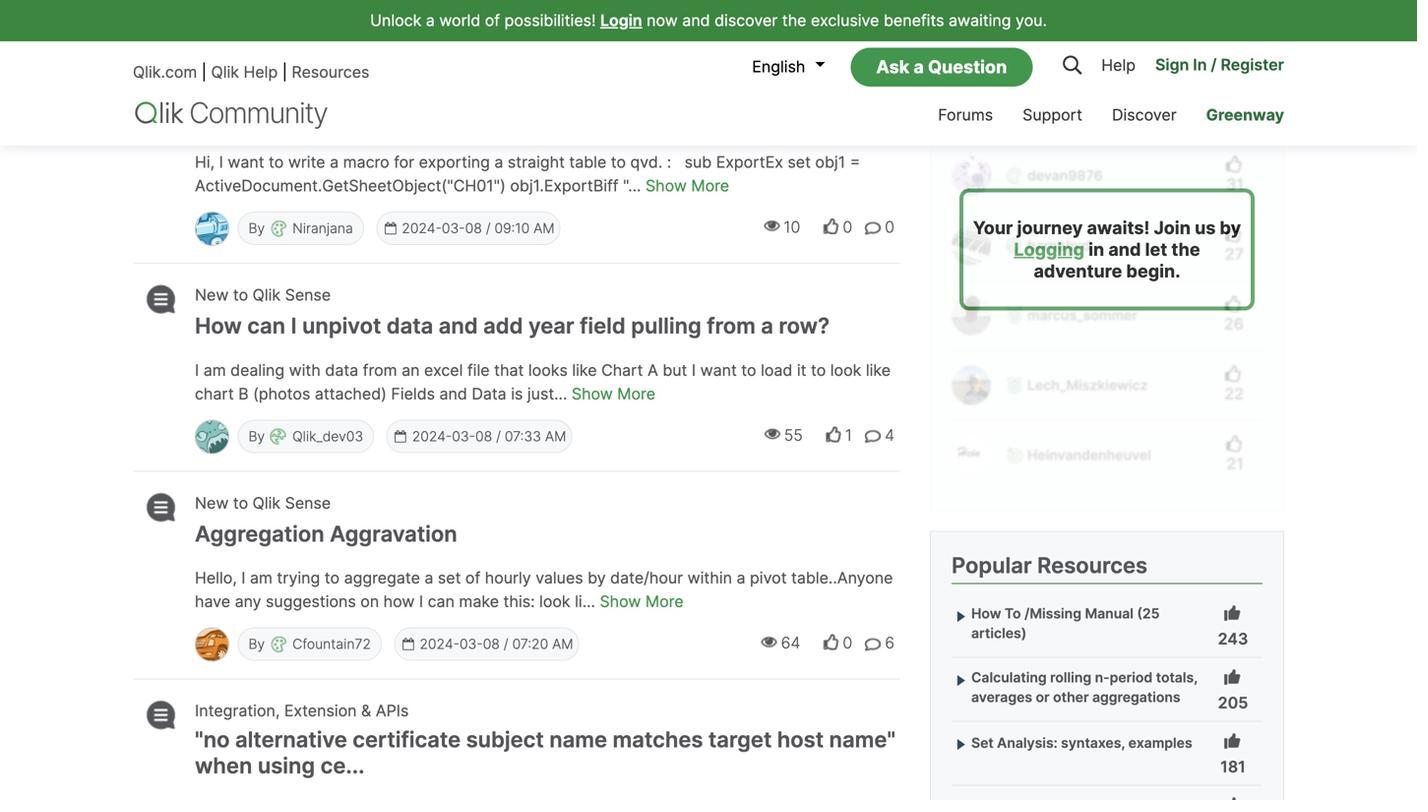 Task type: vqa. For each thing, say whether or not it's contained in the screenshot.
"marcus_sommer"
yes



Task type: describe. For each thing, give the bounding box(es) containing it.
more for aggravation
[[646, 592, 684, 611]]

0 horizontal spatial the
[[782, 11, 807, 30]]

now
[[647, 11, 678, 30]]

i inside new to qlik sense how can i unpivot data and add year field pulling from a row?
[[291, 312, 297, 339]]

on
[[360, 592, 379, 611]]

pivot
[[750, 569, 787, 588]]

i up chart
[[195, 361, 199, 380]]

qlik help link
[[211, 63, 278, 82]]

data
[[472, 384, 507, 403]]

just...
[[527, 384, 567, 403]]

aggregate
[[344, 569, 420, 588]]

07:20
[[512, 636, 548, 653]]

a left straight
[[494, 152, 503, 172]]

0 for aggregation aggravation
[[843, 634, 853, 653]]

year
[[529, 312, 574, 339]]

views image
[[761, 634, 777, 650]]

1 horizontal spatial resources
[[1037, 552, 1148, 579]]

cfountain72 link
[[292, 636, 371, 653]]

contributor ii image
[[270, 428, 287, 445]]

write
[[288, 152, 325, 172]]

(25
[[1137, 605, 1160, 622]]

trying
[[277, 569, 320, 588]]

2024- for aggregation aggravation
[[420, 636, 460, 653]]

your journey awaits! join us by logging
[[973, 217, 1241, 260]]

4 link for 2
[[865, 8, 895, 29]]

0 vertical spatial more
[[691, 176, 729, 195]]

qlik.com link
[[133, 63, 197, 82]]

am for aggregation aggravation
[[552, 636, 573, 653]]

hi,
[[195, 152, 215, 172]]

aggregation
[[195, 520, 324, 547]]

calculating rolling n-period totals, averages or other aggregations link
[[971, 668, 1218, 707]]

discover
[[1112, 105, 1177, 125]]

your
[[973, 217, 1013, 238]]

to
[[1005, 605, 1021, 622]]

host
[[777, 727, 824, 753]]

qlik inside app development qlik macro
[[195, 104, 235, 131]]

data inside new to qlik sense how can i unpivot data and add year field pulling from a row?
[[387, 312, 433, 339]]

name
[[549, 727, 607, 753]]

4 for 1
[[885, 425, 895, 445]]

&
[[361, 701, 371, 721]]

1 horizontal spatial help
[[1102, 56, 1136, 75]]

2024- for qlik macro
[[402, 220, 442, 237]]

manual
[[1085, 605, 1134, 622]]

manoj_prabu avatar image
[[952, 86, 991, 125]]

unlock
[[370, 11, 422, 30]]

by for how
[[249, 428, 269, 445]]

add
[[483, 312, 523, 339]]

apis
[[376, 701, 409, 721]]

by for aggregation
[[249, 636, 269, 653]]

/ for aggregation aggravation
[[504, 636, 508, 653]]

creator ii image
[[270, 636, 287, 653]]

0 left 'barnabyd avatar'
[[885, 217, 895, 237]]

0 vertical spatial 08
[[465, 220, 482, 237]]

can inside new to qlik sense how can i unpivot data and add year field pulling from a row?
[[247, 312, 285, 339]]

participant like icon image for 243
[[1223, 604, 1241, 622]]

136
[[774, 9, 800, 29]]

look inside i am dealing with data from an excel file that looks like chart a but i want to load it to look like chart b (photos attached) fields and data is just...
[[830, 361, 862, 380]]

calculating
[[971, 669, 1047, 686]]

qlik macro link
[[195, 104, 900, 131]]

4 for 2
[[885, 9, 895, 29]]

27
[[1225, 244, 1244, 264]]

by inside "your journey awaits! join us by logging"
[[1220, 217, 1241, 238]]

fields
[[391, 384, 435, 403]]

2024-03-08 / 07:33 am
[[412, 428, 566, 445]]

suggestions
[[266, 592, 356, 611]]

2024- left the 02 on the left
[[365, 12, 404, 29]]

login link
[[600, 11, 642, 30]]

resources link
[[292, 63, 369, 82]]

"no
[[195, 727, 230, 753]]

aggravation
[[330, 520, 457, 547]]

like image for aggregation aggravation
[[823, 635, 839, 650]]

hourly
[[485, 569, 531, 588]]

and inside i am dealing with data from an excel file that looks like chart a but i want to load it to look like chart b (photos attached) fields and data is just...
[[439, 384, 467, 403]]

in
[[1193, 55, 1207, 74]]

make
[[459, 592, 499, 611]]

matches
[[613, 727, 703, 753]]

09:10
[[495, 220, 530, 237]]

exclusive
[[811, 11, 879, 30]]

08 for aggravation
[[483, 636, 500, 653]]

21
[[1227, 454, 1244, 473]]

devan9876 avatar image
[[952, 156, 991, 195]]

values
[[536, 569, 583, 588]]

i right but
[[692, 361, 696, 380]]

am for qlik macro
[[534, 220, 555, 237]]

more for can
[[617, 384, 656, 403]]

cfountain72
[[292, 636, 371, 653]]

english
[[752, 57, 805, 76]]

am right the 11:06
[[494, 12, 515, 29]]

replies image for qlik macro
[[865, 221, 881, 236]]

li...
[[575, 592, 595, 611]]

replies image for how can i unpivot data and add year field pulling from a row?
[[865, 429, 881, 444]]

b
[[238, 384, 249, 403]]

sense for can
[[285, 285, 331, 305]]

how inside new to qlik sense how can i unpivot data and add year field pulling from a row?
[[195, 312, 242, 339]]

creator image
[[270, 220, 287, 237]]

n-
[[1095, 669, 1110, 686]]

6 link
[[865, 633, 895, 653]]

popular resources
[[952, 552, 1148, 579]]

a right write
[[330, 152, 339, 172]]

39
[[1224, 105, 1244, 124]]

set
[[971, 735, 994, 752]]

and inside in and let the adventure begin.
[[1109, 238, 1141, 260]]

07:33
[[505, 428, 541, 445]]

any
[[235, 592, 261, 611]]

how
[[384, 592, 415, 611]]

sign in / register
[[1156, 55, 1284, 74]]

begin.
[[1126, 260, 1181, 282]]

adventure
[[1034, 260, 1122, 282]]

to inside new to qlik sense how can i unpivot data and add year field pulling from a row?
[[233, 285, 248, 305]]

rolling
[[1050, 669, 1092, 686]]

new to qlik sense aggregation aggravation
[[195, 493, 457, 547]]

2 like from the left
[[866, 361, 891, 380]]

qvd.
[[630, 152, 663, 172]]

alternative
[[235, 727, 347, 753]]

forums button
[[924, 88, 1008, 146]]

qlik for |
[[211, 63, 239, 82]]

niranjana image
[[196, 212, 228, 245]]

08 for can
[[475, 428, 492, 445]]

new to qlik sense link for aggregation
[[195, 492, 331, 514]]

cfountain72 image
[[196, 629, 228, 661]]

1
[[845, 425, 852, 445]]

to left load
[[741, 361, 756, 380]]

03- for aggregation aggravation
[[460, 636, 483, 653]]

0 link for qlik macro
[[808, 217, 853, 237]]

64
[[781, 634, 801, 653]]

qlik for how
[[253, 285, 281, 305]]

it
[[797, 361, 807, 380]]

/ right the 02 on the left
[[449, 12, 453, 29]]

i up the any
[[241, 569, 246, 588]]

set inside "hello, i am trying to aggregate a set of hourly values by date/hour within a pivot table..anyone have any suggestions on how i can make this:  look li..."
[[438, 569, 461, 588]]

table
[[569, 152, 607, 172]]

how inside the how to /missing manual (25 articles)
[[971, 605, 1001, 622]]

to inside "hello, i am trying to aggregate a set of hourly values by date/hour within a pivot table..anyone have any suggestions on how i can make this:  look li..."
[[325, 569, 340, 588]]

menu bar containing forums
[[762, 88, 1299, 146]]

heinvandenheuvel avatar image
[[952, 435, 991, 475]]

popular
[[952, 552, 1032, 579]]

an
[[402, 361, 420, 380]]

a left pivot
[[737, 569, 746, 588]]

and inside new to qlik sense how can i unpivot data and add year field pulling from a row?
[[439, 312, 478, 339]]

sense for aggravation
[[285, 493, 331, 513]]

of inside "hello, i am trying to aggregate a set of hourly values by date/hour within a pivot table..anyone have any suggestions on how i can make this:  look li..."
[[465, 569, 481, 588]]

calculating rolling n-period totals, averages or other aggregations
[[971, 669, 1198, 706]]

english button
[[742, 50, 825, 84]]

like image inside 2 link
[[823, 10, 839, 26]]

03- for qlik macro
[[442, 220, 465, 237]]

1 | from the left
[[202, 63, 207, 82]]

examples
[[1129, 735, 1193, 752]]

0 horizontal spatial help
[[244, 63, 278, 82]]

participant like icon image for 205
[[1223, 668, 1241, 686]]

ce...
[[321, 753, 365, 779]]

data inside i am dealing with data from an excel file that looks like chart a but i want to load it to look like chart b (photos attached) fields and data is just...
[[325, 361, 358, 380]]

a left the world
[[426, 11, 435, 30]]

hello, i am trying to aggregate a set of hourly values by date/hour within a pivot table..anyone have any suggestions on how i can make this:  look li...
[[195, 569, 893, 611]]

date/hour
[[610, 569, 683, 588]]

integration, extension & apis link
[[195, 700, 409, 722]]



Task type: locate. For each thing, give the bounding box(es) containing it.
from inside new to qlik sense how can i unpivot data and add year field pulling from a row?
[[707, 312, 756, 339]]

support
[[1023, 105, 1083, 125]]

1 new to qlik sense link from the top
[[195, 284, 331, 306]]

how up dealing at the top of the page
[[195, 312, 242, 339]]

like image
[[823, 10, 839, 26], [823, 218, 839, 234], [823, 635, 839, 650]]

exporting
[[419, 152, 490, 172]]

1 vertical spatial 4
[[885, 425, 895, 445]]

am right 07:20
[[552, 636, 573, 653]]

views image left "10"
[[764, 218, 780, 234]]

2 forum image from the top
[[140, 492, 178, 522]]

0 horizontal spatial by
[[588, 569, 606, 588]]

qlik up aggregation
[[253, 493, 281, 513]]

show for aggravation
[[600, 592, 641, 611]]

you.
[[1016, 11, 1047, 30]]

barnabyd avatar image
[[952, 226, 991, 265]]

heinvandenheuvel link
[[1028, 446, 1151, 464]]

new to qlik sense link up aggregation
[[195, 492, 331, 514]]

2024- down fields
[[412, 428, 452, 445]]

i right hi,
[[219, 152, 223, 172]]

4 right 1
[[885, 425, 895, 445]]

sense up aggregation
[[285, 493, 331, 513]]

0 vertical spatial show
[[646, 176, 687, 195]]

0 vertical spatial look
[[830, 361, 862, 380]]

want right hi,
[[228, 152, 264, 172]]

0 vertical spatial new to qlik sense link
[[195, 284, 331, 306]]

2 4 from the top
[[885, 425, 895, 445]]

and down excel at left
[[439, 384, 467, 403]]

0 horizontal spatial of
[[465, 569, 481, 588]]

1 horizontal spatial from
[[707, 312, 756, 339]]

1 horizontal spatial of
[[485, 11, 500, 30]]

0 vertical spatial by
[[249, 220, 269, 237]]

niranjana link
[[292, 220, 353, 237]]

resources up manual
[[1037, 552, 1148, 579]]

0 horizontal spatial like
[[572, 361, 597, 380]]

sense inside new to qlik sense aggregation aggravation
[[285, 493, 331, 513]]

31
[[1226, 174, 1244, 194]]

the right let
[[1172, 238, 1200, 260]]

how can i unpivot data and add year field pulling from a row? link
[[195, 312, 900, 339]]

set up make
[[438, 569, 461, 588]]

1 vertical spatial sense
[[285, 493, 331, 513]]

lech_miszkiewicz
[[1028, 377, 1148, 393]]

participant like icon image down 181
[[1223, 796, 1241, 800]]

lech_miszkiewicz avatar image
[[952, 365, 991, 405]]

qlik up qlik "image"
[[211, 63, 239, 82]]

forum image
[[140, 76, 178, 106], [140, 492, 178, 522], [140, 700, 178, 730]]

to right the it on the right top
[[811, 361, 826, 380]]

0 horizontal spatial set
[[438, 569, 461, 588]]

aggregation aggravation link
[[195, 520, 900, 547]]

1 like from the left
[[572, 361, 597, 380]]

2024- down for
[[402, 220, 442, 237]]

0 vertical spatial the
[[782, 11, 807, 30]]

more down date/hour
[[646, 592, 684, 611]]

participant like icon image up 243
[[1223, 604, 1241, 622]]

0 horizontal spatial data
[[325, 361, 358, 380]]

like image right the 64
[[823, 635, 839, 650]]

and left add
[[439, 312, 478, 339]]

2 vertical spatial 08
[[483, 636, 500, 653]]

1 4 from the top
[[885, 9, 895, 29]]

2 sense from the top
[[285, 493, 331, 513]]

hi, i want to write a macro for exporting a straight table to qvd. :   sub exportex set obj1 = activedocument.getsheetobject("ch01") obj1.exportbiff "...
[[195, 152, 860, 195]]

2 by from the top
[[249, 428, 269, 445]]

1 vertical spatial can
[[428, 592, 455, 611]]

/missing
[[1025, 605, 1082, 622]]

08
[[465, 220, 482, 237], [475, 428, 492, 445], [483, 636, 500, 653]]

2 new to qlik sense link from the top
[[195, 492, 331, 514]]

1 vertical spatial show
[[572, 384, 613, 403]]

2 vertical spatial forum image
[[140, 700, 178, 730]]

but
[[663, 361, 687, 380]]

replies image right "10"
[[865, 221, 881, 236]]

1 vertical spatial views image
[[764, 218, 780, 234]]

1 forum image from the top
[[140, 76, 178, 106]]

like image for qlik macro
[[823, 218, 839, 234]]

2 | from the left
[[282, 63, 287, 82]]

new for aggregation aggravation
[[195, 493, 229, 513]]

file
[[467, 361, 490, 380]]

greenway link
[[1192, 88, 1299, 146]]

2 vertical spatial replies image
[[865, 429, 881, 444]]

55
[[784, 425, 803, 445]]

2 4 link from the top
[[865, 424, 895, 445]]

/ left 07:20
[[504, 636, 508, 653]]

1 4 link from the top
[[865, 8, 895, 29]]

show for can
[[572, 384, 613, 403]]

0 vertical spatial data
[[387, 312, 433, 339]]

views image left 136
[[754, 10, 770, 26]]

1 vertical spatial data
[[325, 361, 358, 380]]

am inside i am dealing with data from an excel file that looks like chart a but i want to load it to look like chart b (photos attached) fields and data is just...
[[203, 361, 226, 380]]

am right 09:10
[[534, 220, 555, 237]]

2 vertical spatial like image
[[823, 635, 839, 650]]

0 vertical spatial can
[[247, 312, 285, 339]]

look
[[830, 361, 862, 380], [539, 592, 571, 611]]

(photos
[[253, 384, 310, 403]]

am inside "hello, i am trying to aggregate a set of hourly values by date/hour within a pivot table..anyone have any suggestions on how i can make this:  look li..."
[[250, 569, 273, 588]]

marcus_sommer link
[[1028, 306, 1138, 324]]

0 vertical spatial forum image
[[140, 76, 178, 106]]

1 link
[[811, 425, 852, 445]]

averages
[[971, 689, 1033, 706]]

register
[[1221, 55, 1284, 74]]

or
[[1036, 689, 1050, 706]]

name"
[[829, 727, 896, 753]]

0 for qlik macro
[[843, 217, 853, 237]]

new to qlik sense link for how
[[195, 284, 331, 306]]

by left contributor ii icon
[[249, 428, 269, 445]]

22
[[1224, 384, 1244, 403]]

1 by from the top
[[249, 220, 269, 237]]

exportex
[[716, 152, 783, 172]]

0 vertical spatial by
[[1220, 217, 1241, 238]]

data up attached)
[[325, 361, 358, 380]]

forum image for qlik macro
[[140, 76, 178, 106]]

by
[[249, 220, 269, 237], [249, 428, 269, 445], [249, 636, 269, 653]]

aggregations
[[1092, 689, 1181, 706]]

0 link for aggregation aggravation
[[808, 634, 853, 653]]

new right forum icon
[[195, 285, 229, 305]]

0 vertical spatial how
[[195, 312, 242, 339]]

want right but
[[700, 361, 737, 380]]

manoj_prabu
[[1028, 97, 1114, 114]]

like right the looks
[[572, 361, 597, 380]]

2 vertical spatial by
[[249, 636, 269, 653]]

attached)
[[315, 384, 387, 403]]

logging
[[1014, 238, 1085, 260]]

1 vertical spatial replies image
[[865, 221, 881, 236]]

0 horizontal spatial am
[[203, 361, 226, 380]]

app development link
[[195, 76, 328, 98]]

set left obj1
[[788, 152, 811, 172]]

new
[[195, 285, 229, 305], [195, 493, 229, 513]]

more down sub
[[691, 176, 729, 195]]

let
[[1145, 238, 1168, 260]]

0 vertical spatial sense
[[285, 285, 331, 305]]

1 horizontal spatial data
[[387, 312, 433, 339]]

2 vertical spatial show more link
[[600, 592, 684, 611]]

am
[[494, 12, 515, 29], [534, 220, 555, 237], [545, 428, 566, 445], [552, 636, 573, 653]]

1 sense from the top
[[285, 285, 331, 305]]

data up the an
[[387, 312, 433, 339]]

2 vertical spatial show more
[[600, 592, 684, 611]]

show more link down sub
[[646, 176, 729, 195]]

03- down make
[[460, 636, 483, 653]]

table..anyone
[[791, 569, 893, 588]]

|
[[202, 63, 207, 82], [282, 63, 287, 82]]

1 horizontal spatial the
[[1172, 238, 1200, 260]]

1 vertical spatial of
[[465, 569, 481, 588]]

awaiting
[[949, 11, 1011, 30]]

want inside i am dealing with data from an excel file that looks like chart a but i want to load it to look like chart b (photos attached) fields and data is just...
[[700, 361, 737, 380]]

2 participant like icon image from the top
[[1223, 668, 1241, 686]]

2024- for how can i unpivot data and add year field pulling from a row?
[[412, 428, 452, 445]]

1 vertical spatial like image
[[823, 218, 839, 234]]

i am dealing with data from an excel file that looks like chart a but i want to load it to look like chart b (photos attached) fields and data is just...
[[195, 361, 891, 403]]

qlik for aggregation
[[253, 493, 281, 513]]

qlik inside new to qlik sense how can i unpivot data and add year field pulling from a row?
[[253, 285, 281, 305]]

0 horizontal spatial look
[[539, 592, 571, 611]]

login
[[600, 11, 642, 30]]

qlik.com
[[133, 63, 197, 82]]

in and let the adventure begin.
[[1034, 238, 1200, 282]]

can up dealing at the top of the page
[[247, 312, 285, 339]]

qlik inside new to qlik sense aggregation aggravation
[[253, 493, 281, 513]]

to up suggestions
[[325, 569, 340, 588]]

forum image for "no alternative certificate subject name matches target host name" when using ce...
[[140, 700, 178, 730]]

0 vertical spatial show more
[[646, 176, 729, 195]]

app
[[195, 77, 225, 96]]

by inside "hello, i am trying to aggregate a set of hourly values by date/hour within a pivot table..anyone have any suggestions on how i can make this:  look li..."
[[588, 569, 606, 588]]

show more for can
[[572, 384, 656, 403]]

1 horizontal spatial can
[[428, 592, 455, 611]]

set inside hi, i want to write a macro for exporting a straight table to qvd. :   sub exportex set obj1 = activedocument.getsheetobject("ch01") obj1.exportbiff "...
[[788, 152, 811, 172]]

like image left the 2
[[823, 10, 839, 26]]

1 vertical spatial by
[[249, 428, 269, 445]]

show more down chart
[[572, 384, 656, 403]]

show more link for can
[[572, 384, 656, 403]]

i inside hi, i want to write a macro for exporting a straight table to qvd. :   sub exportex set obj1 = activedocument.getsheetobject("ch01") obj1.exportbiff "...
[[219, 152, 223, 172]]

new inside new to qlik sense aggregation aggravation
[[195, 493, 229, 513]]

replies image right the 2
[[865, 12, 881, 28]]

ask a question
[[876, 56, 1007, 78]]

0 vertical spatial replies image
[[865, 12, 881, 28]]

1 vertical spatial look
[[539, 592, 571, 611]]

views image for how can i unpivot data and add year field pulling from a row?
[[765, 426, 780, 442]]

3 like image from the top
[[823, 635, 839, 650]]

and right now
[[682, 11, 710, 30]]

load
[[761, 361, 793, 380]]

niranjana
[[292, 220, 353, 237]]

1 vertical spatial by
[[588, 569, 606, 588]]

qlik down creator image
[[253, 285, 281, 305]]

forum image
[[140, 284, 178, 314]]

4 link right the 2
[[865, 8, 895, 29]]

from right 'pulling'
[[707, 312, 756, 339]]

qlik image
[[133, 100, 330, 130]]

1 horizontal spatial am
[[250, 569, 273, 588]]

/ right in
[[1211, 55, 1217, 74]]

want inside hi, i want to write a macro for exporting a straight table to qvd. :   sub exportex set obj1 = activedocument.getsheetobject("ch01") obj1.exportbiff "...
[[228, 152, 264, 172]]

0 vertical spatial 4
[[885, 9, 895, 29]]

/ inside sign in / register link
[[1211, 55, 1217, 74]]

i right the how
[[419, 592, 423, 611]]

integration,
[[195, 701, 280, 721]]

0 vertical spatial want
[[228, 152, 264, 172]]

am up the any
[[250, 569, 273, 588]]

a
[[426, 11, 435, 30], [914, 56, 924, 78], [330, 152, 339, 172], [494, 152, 503, 172], [761, 312, 774, 339], [425, 569, 433, 588], [737, 569, 746, 588]]

1 vertical spatial new to qlik sense link
[[195, 492, 331, 514]]

new for how can i unpivot data and add year field pulling from a row?
[[195, 285, 229, 305]]

26
[[1224, 314, 1244, 333]]

2 vertical spatial show
[[600, 592, 641, 611]]

qlik down app
[[195, 104, 235, 131]]

am up chart
[[203, 361, 226, 380]]

10
[[784, 217, 801, 237]]

devan9876
[[1028, 167, 1103, 184]]

03- left the world
[[404, 12, 428, 29]]

/ left 09:10
[[486, 220, 491, 237]]

0 vertical spatial set
[[788, 152, 811, 172]]

show more down sub
[[646, 176, 729, 195]]

views image
[[754, 10, 770, 26], [764, 218, 780, 234], [765, 426, 780, 442]]

unpivot
[[302, 312, 381, 339]]

0 horizontal spatial can
[[247, 312, 285, 339]]

181
[[1221, 758, 1246, 777]]

sense inside new to qlik sense how can i unpivot data and add year field pulling from a row?
[[285, 285, 331, 305]]

0 vertical spatial from
[[707, 312, 756, 339]]

to up dealing at the top of the page
[[233, 285, 248, 305]]

/ for qlik macro
[[486, 220, 491, 237]]

look down values
[[539, 592, 571, 611]]

1 horizontal spatial |
[[282, 63, 287, 82]]

205
[[1218, 694, 1248, 713]]

the left 2 link
[[782, 11, 807, 30]]

the inside in and let the adventure begin.
[[1172, 238, 1200, 260]]

look inside "hello, i am trying to aggregate a set of hourly values by date/hour within a pivot table..anyone have any suggestions on how i can make this:  look li..."
[[539, 592, 571, 611]]

08 left 07:20
[[483, 636, 500, 653]]

0 vertical spatial like image
[[823, 10, 839, 26]]

integration, extension & apis "no alternative certificate subject name matches target host name" when using ce...
[[195, 701, 896, 779]]

resources
[[292, 63, 369, 82], [1037, 552, 1148, 579]]

a right ask
[[914, 56, 924, 78]]

barnabyd link
[[1028, 236, 1091, 254]]

participant like icon image up 205
[[1223, 668, 1241, 686]]

to left write
[[269, 152, 284, 172]]

1 like image from the top
[[823, 10, 839, 26]]

a right aggregate
[[425, 569, 433, 588]]

1 vertical spatial 08
[[475, 428, 492, 445]]

1 vertical spatial want
[[700, 361, 737, 380]]

by
[[1220, 217, 1241, 238], [588, 569, 606, 588]]

can left make
[[428, 592, 455, 611]]

marcus_sommer avatar image
[[952, 296, 991, 335]]

other
[[1053, 689, 1089, 706]]

08 left 07:33
[[475, 428, 492, 445]]

forum image for aggregation aggravation
[[140, 492, 178, 522]]

1 vertical spatial forum image
[[140, 492, 178, 522]]

1 horizontal spatial how
[[971, 605, 1001, 622]]

0 horizontal spatial |
[[202, 63, 207, 82]]

4 link for 1
[[865, 424, 895, 445]]

/ for how can i unpivot data and add year field pulling from a row?
[[496, 428, 501, 445]]

1 new from the top
[[195, 285, 229, 305]]

a inside new to qlik sense how can i unpivot data and add year field pulling from a row?
[[761, 312, 774, 339]]

1 vertical spatial from
[[363, 361, 397, 380]]

0 left replies icon
[[843, 634, 853, 653]]

views image for qlik macro
[[764, 218, 780, 234]]

within
[[688, 569, 732, 588]]

0 vertical spatial resources
[[292, 63, 369, 82]]

in
[[1089, 238, 1105, 260]]

/
[[449, 12, 453, 29], [1211, 55, 1217, 74], [486, 220, 491, 237], [496, 428, 501, 445], [504, 636, 508, 653]]

1 horizontal spatial want
[[700, 361, 737, 380]]

0 horizontal spatial how
[[195, 312, 242, 339]]

to inside new to qlik sense aggregation aggravation
[[233, 493, 248, 513]]

2024-03-08 / 07:20 am
[[420, 636, 573, 653]]

1 vertical spatial show more
[[572, 384, 656, 403]]

0 horizontal spatial resources
[[292, 63, 369, 82]]

can inside "hello, i am trying to aggregate a set of hourly values by date/hour within a pivot table..anyone have any suggestions on how i can make this:  look li..."
[[428, 592, 455, 611]]

1 vertical spatial 4 link
[[865, 424, 895, 445]]

1 vertical spatial more
[[617, 384, 656, 403]]

show down chart
[[572, 384, 613, 403]]

/ left 07:33
[[496, 428, 501, 445]]

3 forum image from the top
[[140, 700, 178, 730]]

excel
[[424, 361, 463, 380]]

| right qlik.com
[[202, 63, 207, 82]]

the
[[782, 11, 807, 30], [1172, 238, 1200, 260]]

4 participant like icon image from the top
[[1223, 796, 1241, 800]]

forums
[[938, 105, 993, 125]]

=
[[850, 152, 860, 172]]

2 like image from the top
[[823, 218, 839, 234]]

ask
[[876, 56, 910, 78]]

from
[[707, 312, 756, 339], [363, 361, 397, 380]]

qlik
[[211, 63, 239, 82], [195, 104, 235, 131], [253, 285, 281, 305], [253, 493, 281, 513]]

new inside new to qlik sense how can i unpivot data and add year field pulling from a row?
[[195, 285, 229, 305]]

1 vertical spatial the
[[1172, 238, 1200, 260]]

1 vertical spatial resources
[[1037, 552, 1148, 579]]

0 vertical spatial am
[[203, 361, 226, 380]]

1 vertical spatial am
[[250, 569, 273, 588]]

3 participant like icon image from the top
[[1223, 732, 1241, 750]]

show more link for aggravation
[[600, 592, 684, 611]]

views image left 55
[[765, 426, 780, 442]]

4 right the 2
[[885, 9, 895, 29]]

to up "... at the top of page
[[611, 152, 626, 172]]

2 vertical spatial more
[[646, 592, 684, 611]]

support button
[[1008, 88, 1097, 146]]

to up aggregation
[[233, 493, 248, 513]]

replies image
[[865, 12, 881, 28], [865, 221, 881, 236], [865, 429, 881, 444]]

how to /missing manual (25 articles) link
[[971, 604, 1218, 643]]

resources up macro
[[292, 63, 369, 82]]

of up make
[[465, 569, 481, 588]]

like image
[[826, 426, 841, 442]]

menu bar
[[762, 88, 1299, 146]]

development
[[229, 77, 328, 96]]

new to qlik sense link down creator image
[[195, 284, 331, 306]]

like right the it on the right top
[[866, 361, 891, 380]]

03- for how can i unpivot data and add year field pulling from a row?
[[452, 428, 475, 445]]

1 horizontal spatial set
[[788, 152, 811, 172]]

a left "row?"
[[761, 312, 774, 339]]

show more for aggravation
[[600, 592, 684, 611]]

macro
[[241, 104, 306, 131]]

show more link down chart
[[572, 384, 656, 403]]

from inside i am dealing with data from an excel file that looks like chart a but i want to load it to look like chart b (photos attached) fields and data is just...
[[363, 361, 397, 380]]

1 vertical spatial how
[[971, 605, 1001, 622]]

am right 07:33
[[545, 428, 566, 445]]

1 horizontal spatial like
[[866, 361, 891, 380]]

1 vertical spatial new
[[195, 493, 229, 513]]

like
[[572, 361, 597, 380], [866, 361, 891, 380]]

participant like icon image for 181
[[1223, 732, 1241, 750]]

3 by from the top
[[249, 636, 269, 653]]

new up aggregation
[[195, 493, 229, 513]]

2 vertical spatial views image
[[765, 426, 780, 442]]

0 horizontal spatial from
[[363, 361, 397, 380]]

0 vertical spatial new
[[195, 285, 229, 305]]

03- left 09:10
[[442, 220, 465, 237]]

replies image
[[865, 637, 881, 652]]

by left creator ii image
[[249, 636, 269, 653]]

1 vertical spatial set
[[438, 569, 461, 588]]

from left the an
[[363, 361, 397, 380]]

0 vertical spatial show more link
[[646, 176, 729, 195]]

1 vertical spatial show more link
[[572, 384, 656, 403]]

articles)
[[971, 625, 1027, 642]]

devan9876 link
[[1028, 167, 1103, 184]]

am for how can i unpivot data and add year field pulling from a row?
[[545, 428, 566, 445]]

1 participant like icon image from the top
[[1223, 604, 1241, 622]]

| right qlik help link
[[282, 63, 287, 82]]

0 right "10"
[[843, 217, 853, 237]]

4 link right 1
[[865, 424, 895, 445]]

1 horizontal spatial by
[[1220, 217, 1241, 238]]

show right li...
[[600, 592, 641, 611]]

show more link down date/hour
[[600, 592, 684, 611]]

0 horizontal spatial want
[[228, 152, 264, 172]]

11:06
[[457, 12, 490, 29]]

sign in / register link
[[1146, 48, 1284, 86]]

i up with
[[291, 312, 297, 339]]

2
[[843, 9, 852, 29]]

2 new from the top
[[195, 493, 229, 513]]

how up articles) at the right bottom of page
[[971, 605, 1001, 622]]

of right the world
[[485, 11, 500, 30]]

participant like icon image
[[1223, 604, 1241, 622], [1223, 668, 1241, 686], [1223, 732, 1241, 750], [1223, 796, 1241, 800]]

0 vertical spatial views image
[[754, 10, 770, 26]]

qlik_dev03 image
[[196, 421, 228, 453]]

1 horizontal spatial look
[[830, 361, 862, 380]]

0 vertical spatial of
[[485, 11, 500, 30]]

0 vertical spatial 4 link
[[865, 8, 895, 29]]

question
[[928, 56, 1007, 78]]



